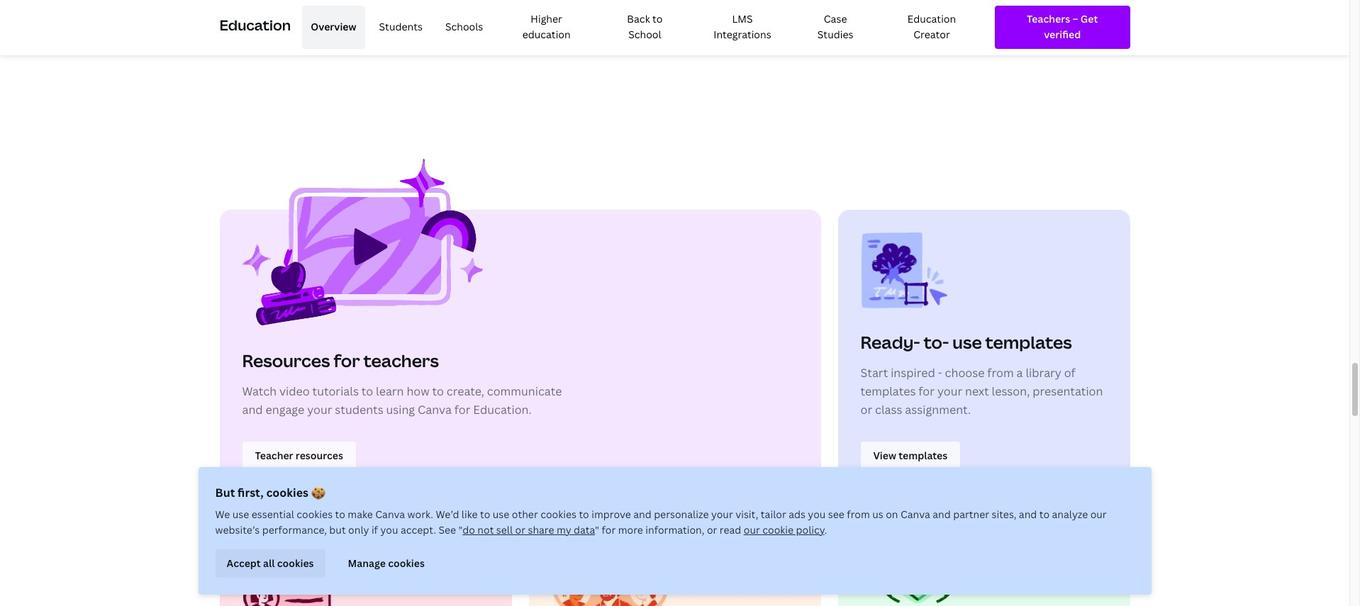 Task type: vqa. For each thing, say whether or not it's contained in the screenshot.
share on the left of the page
yes



Task type: describe. For each thing, give the bounding box(es) containing it.
case studies icon image
[[242, 551, 378, 607]]

and up do not sell or share my data " for more information, or read our cookie policy .
[[634, 508, 652, 521]]

or inside start inspired - choose from a library of templates for your next lesson, presentation or class assignment.
[[861, 402, 873, 418]]

visit,
[[736, 508, 759, 521]]

students
[[335, 402, 384, 418]]

2 horizontal spatial canva
[[901, 508, 931, 521]]

and inside watch video tutorials to learn how to create, communicate and engage your students using canva for education.
[[242, 402, 263, 418]]

canva inside watch video tutorials to learn how to create, communicate and engage your students using canva for education.
[[418, 402, 452, 418]]

data
[[574, 524, 595, 537]]

using
[[386, 402, 415, 418]]

share
[[528, 524, 554, 537]]

how
[[407, 384, 430, 399]]

overview
[[311, 20, 357, 33]]

from inside we use essential cookies to make canva work. we'd like to use other cookies to improve and personalize your visit, tailor ads you see from us on canva and partner sites, and to analyze our website's performance, but only if you accept. see "
[[847, 508, 870, 521]]

2 " from the left
[[595, 524, 600, 537]]

higher education
[[523, 12, 571, 41]]

templates icon image
[[861, 233, 997, 314]]

2 horizontal spatial use
[[953, 331, 982, 354]]

library
[[1026, 366, 1062, 381]]

education
[[523, 28, 571, 41]]

inspired
[[891, 366, 936, 381]]

education creator
[[908, 12, 956, 41]]

overview link
[[302, 6, 365, 49]]

next
[[966, 384, 989, 399]]

to left analyze
[[1040, 508, 1050, 521]]

not
[[478, 524, 494, 537]]

higher
[[531, 12, 563, 26]]

partner
[[954, 508, 990, 521]]

your inside watch video tutorials to learn how to create, communicate and engage your students using canva for education.
[[307, 402, 332, 418]]

education for education creator
[[908, 12, 956, 26]]

to up 'data'
[[579, 508, 589, 521]]

tailor
[[761, 508, 787, 521]]

more
[[618, 524, 643, 537]]

do not sell or share my data link
[[463, 524, 595, 537]]

studies
[[818, 28, 854, 41]]

education.
[[473, 402, 532, 418]]

us
[[873, 508, 884, 521]]

1 horizontal spatial use
[[493, 508, 510, 521]]

1 vertical spatial our
[[744, 524, 760, 537]]

accept all cookies button
[[215, 550, 325, 578]]

other
[[512, 508, 538, 521]]

for inside watch video tutorials to learn how to create, communicate and engage your students using canva for education.
[[455, 402, 471, 418]]

our cookie policy link
[[744, 524, 825, 537]]

resources for teachers
[[242, 349, 439, 372]]

school
[[629, 28, 662, 41]]

see
[[829, 508, 845, 521]]

higher education link
[[498, 6, 596, 49]]

0 vertical spatial you
[[808, 508, 826, 521]]

students
[[379, 20, 423, 33]]

to up students
[[362, 384, 373, 399]]

performance,
[[262, 524, 327, 537]]

engage
[[266, 402, 305, 418]]

1 horizontal spatial or
[[707, 524, 718, 537]]

sell
[[497, 524, 513, 537]]

sites,
[[992, 508, 1017, 521]]

view templates image
[[874, 448, 948, 464]]

manage cookies
[[348, 557, 425, 570]]

start inspired - choose from a library of templates for your next lesson, presentation or class assignment.
[[861, 366, 1103, 418]]

choose
[[945, 366, 985, 381]]

for inside start inspired - choose from a library of templates for your next lesson, presentation or class assignment.
[[919, 384, 935, 399]]

0 horizontal spatial canva
[[376, 508, 405, 521]]

menu bar inside education element
[[297, 6, 984, 49]]

0 horizontal spatial use
[[233, 508, 249, 521]]

to inside the back to school
[[653, 12, 663, 26]]

students link
[[371, 6, 431, 49]]

accept
[[227, 557, 261, 570]]

back to school link
[[602, 6, 689, 49]]

case studies link
[[797, 6, 875, 49]]

lms integrations
[[714, 12, 772, 41]]

-
[[938, 366, 943, 381]]

and right sites,
[[1019, 508, 1037, 521]]

integrations
[[714, 28, 772, 41]]

analyze
[[1052, 508, 1088, 521]]

website's
[[215, 524, 260, 537]]

cookies down the accept.
[[388, 557, 425, 570]]

tutorials
[[313, 384, 359, 399]]

read
[[720, 524, 742, 537]]

but
[[329, 524, 346, 537]]

education element
[[220, 0, 1131, 54]]

information,
[[646, 524, 705, 537]]

learn
[[376, 384, 404, 399]]

creator
[[914, 28, 951, 41]]

lms integrations link
[[694, 6, 791, 49]]

🍪
[[311, 485, 325, 501]]

ready-
[[861, 331, 921, 354]]

only
[[348, 524, 369, 537]]

accept.
[[401, 524, 436, 537]]

cookie
[[763, 524, 794, 537]]

make
[[348, 508, 373, 521]]

case studies
[[818, 12, 854, 41]]

lesson,
[[992, 384, 1030, 399]]

education creator link
[[880, 6, 984, 49]]



Task type: locate. For each thing, give the bounding box(es) containing it.
our down visit,
[[744, 524, 760, 537]]

education for education
[[220, 16, 291, 35]]

our inside we use essential cookies to make canva work. we'd like to use other cookies to improve and personalize your visit, tailor ads you see from us on canva and partner sites, and to analyze our website's performance, but only if you accept. see "
[[1091, 508, 1107, 521]]

on
[[886, 508, 899, 521]]

canva down how
[[418, 402, 452, 418]]

0 horizontal spatial your
[[307, 402, 332, 418]]

teachers – get verified image
[[1008, 11, 1118, 43]]

like
[[462, 508, 478, 521]]

1 vertical spatial from
[[847, 508, 870, 521]]

1 horizontal spatial you
[[808, 508, 826, 521]]

0 horizontal spatial education
[[220, 16, 291, 35]]

"
[[459, 524, 463, 537], [595, 524, 600, 537]]

we'd
[[436, 508, 459, 521]]

2 vertical spatial your
[[711, 508, 733, 521]]

watch
[[242, 384, 277, 399]]

2 horizontal spatial your
[[938, 384, 963, 399]]

1 vertical spatial you
[[381, 524, 398, 537]]

.
[[825, 524, 827, 537]]

but first, cookies 🍪
[[215, 485, 325, 501]]

education
[[908, 12, 956, 26], [220, 16, 291, 35]]

personalize
[[654, 508, 709, 521]]

to-
[[924, 331, 950, 354]]

canva right the on
[[901, 508, 931, 521]]

cookies up the "essential" at the bottom of page
[[266, 485, 309, 501]]

templates up a
[[986, 331, 1072, 354]]

to right back
[[653, 12, 663, 26]]

1 horizontal spatial "
[[595, 524, 600, 537]]

canva
[[418, 402, 452, 418], [376, 508, 405, 521], [901, 508, 931, 521]]

work.
[[408, 508, 434, 521]]

cookies right all
[[277, 557, 314, 570]]

class
[[875, 402, 903, 418]]

use right to-
[[953, 331, 982, 354]]

improve
[[592, 508, 631, 521]]

1 " from the left
[[459, 524, 463, 537]]

0 horizontal spatial our
[[744, 524, 760, 537]]

1 horizontal spatial your
[[711, 508, 733, 521]]

0 horizontal spatial from
[[847, 508, 870, 521]]

1 horizontal spatial from
[[988, 366, 1014, 381]]

use up website's at the bottom of page
[[233, 508, 249, 521]]

for
[[334, 349, 360, 372], [919, 384, 935, 399], [455, 402, 471, 418], [602, 524, 616, 537]]

teachers
[[364, 349, 439, 372]]

presentation
[[1033, 384, 1103, 399]]

to right how
[[432, 384, 444, 399]]

do not sell or share my data " for more information, or read our cookie policy .
[[463, 524, 827, 537]]

templates up class
[[861, 384, 916, 399]]

for up tutorials
[[334, 349, 360, 372]]

assignment.
[[906, 402, 971, 418]]

0 horizontal spatial templates
[[861, 384, 916, 399]]

for down improve
[[602, 524, 616, 537]]

or left read
[[707, 524, 718, 537]]

we
[[215, 508, 230, 521]]

0 vertical spatial our
[[1091, 508, 1107, 521]]

our right analyze
[[1091, 508, 1107, 521]]

use
[[953, 331, 982, 354], [233, 508, 249, 521], [493, 508, 510, 521]]

ready- to- use templates
[[861, 331, 1072, 354]]

" down improve
[[595, 524, 600, 537]]

your up read
[[711, 508, 733, 521]]

first,
[[238, 485, 264, 501]]

templates inside start inspired - choose from a library of templates for your next lesson, presentation or class assignment.
[[861, 384, 916, 399]]

manage
[[348, 557, 386, 570]]

canva up 'if'
[[376, 508, 405, 521]]

0 horizontal spatial or
[[515, 524, 526, 537]]

or left class
[[861, 402, 873, 418]]

to right the like
[[480, 508, 490, 521]]

0 horizontal spatial you
[[381, 524, 398, 537]]

see
[[439, 524, 456, 537]]

policy
[[796, 524, 825, 537]]

or right sell on the left bottom of page
[[515, 524, 526, 537]]

creators icon image
[[861, 533, 997, 607]]

do
[[463, 524, 475, 537]]

cookies down 🍪
[[297, 508, 333, 521]]

schools link
[[437, 6, 492, 49]]

you right 'if'
[[381, 524, 398, 537]]

menu bar
[[297, 6, 984, 49]]

teacher resources image
[[255, 448, 343, 464]]

0 horizontal spatial "
[[459, 524, 463, 537]]

1 horizontal spatial templates
[[986, 331, 1072, 354]]

from inside start inspired - choose from a library of templates for your next lesson, presentation or class assignment.
[[988, 366, 1014, 381]]

but
[[215, 485, 235, 501]]

1 vertical spatial your
[[307, 402, 332, 418]]

menu bar containing higher education
[[297, 6, 984, 49]]

0 vertical spatial from
[[988, 366, 1014, 381]]

or
[[861, 402, 873, 418], [515, 524, 526, 537], [707, 524, 718, 537]]

from
[[988, 366, 1014, 381], [847, 508, 870, 521]]

" inside we use essential cookies to make canva work. we'd like to use other cookies to improve and personalize your visit, tailor ads you see from us on canva and partner sites, and to analyze our website's performance, but only if you accept. see "
[[459, 524, 463, 537]]

all
[[263, 557, 275, 570]]

lms
[[732, 12, 753, 26]]

2 horizontal spatial or
[[861, 402, 873, 418]]

cookies
[[266, 485, 309, 501], [297, 508, 333, 521], [541, 508, 577, 521], [277, 557, 314, 570], [388, 557, 425, 570]]

back
[[627, 12, 650, 26]]

from left a
[[988, 366, 1014, 381]]

a
[[1017, 366, 1023, 381]]

" right the see
[[459, 524, 463, 537]]

1 horizontal spatial education
[[908, 12, 956, 26]]

cookies up my
[[541, 508, 577, 521]]

create,
[[447, 384, 484, 399]]

we use essential cookies to make canva work. we'd like to use other cookies to improve and personalize your visit, tailor ads you see from us on canva and partner sites, and to analyze our website's performance, but only if you accept. see "
[[215, 508, 1107, 537]]

your inside start inspired - choose from a library of templates for your next lesson, presentation or class assignment.
[[938, 384, 963, 399]]

community icon image
[[552, 551, 687, 607]]

essential
[[252, 508, 294, 521]]

0 vertical spatial templates
[[986, 331, 1072, 354]]

your down "-"
[[938, 384, 963, 399]]

and left partner at the right of the page
[[933, 508, 951, 521]]

you
[[808, 508, 826, 521], [381, 524, 398, 537]]

and down watch
[[242, 402, 263, 418]]

ads
[[789, 508, 806, 521]]

video
[[279, 384, 310, 399]]

schools
[[445, 20, 483, 33]]

1 vertical spatial templates
[[861, 384, 916, 399]]

if
[[372, 524, 378, 537]]

to
[[653, 12, 663, 26], [362, 384, 373, 399], [432, 384, 444, 399], [335, 508, 345, 521], [480, 508, 490, 521], [579, 508, 589, 521], [1040, 508, 1050, 521]]

use up sell on the left bottom of page
[[493, 508, 510, 521]]

you up policy
[[808, 508, 826, 521]]

1 horizontal spatial our
[[1091, 508, 1107, 521]]

1 horizontal spatial canva
[[418, 402, 452, 418]]

your inside we use essential cookies to make canva work. we'd like to use other cookies to improve and personalize your visit, tailor ads you see from us on canva and partner sites, and to analyze our website's performance, but only if you accept. see "
[[711, 508, 733, 521]]

resources
[[242, 349, 330, 372]]

back to school
[[627, 12, 663, 41]]

from left us
[[847, 508, 870, 521]]

our
[[1091, 508, 1107, 521], [744, 524, 760, 537]]

resources icon image
[[242, 159, 483, 326]]

to up but
[[335, 508, 345, 521]]

of
[[1065, 366, 1076, 381]]

for down create, at the left bottom of the page
[[455, 402, 471, 418]]

your down tutorials
[[307, 402, 332, 418]]

manage cookies button
[[337, 550, 436, 578]]

start
[[861, 366, 888, 381]]

0 vertical spatial your
[[938, 384, 963, 399]]

my
[[557, 524, 572, 537]]

communicate
[[487, 384, 562, 399]]

for up assignment.
[[919, 384, 935, 399]]

case
[[824, 12, 847, 26]]



